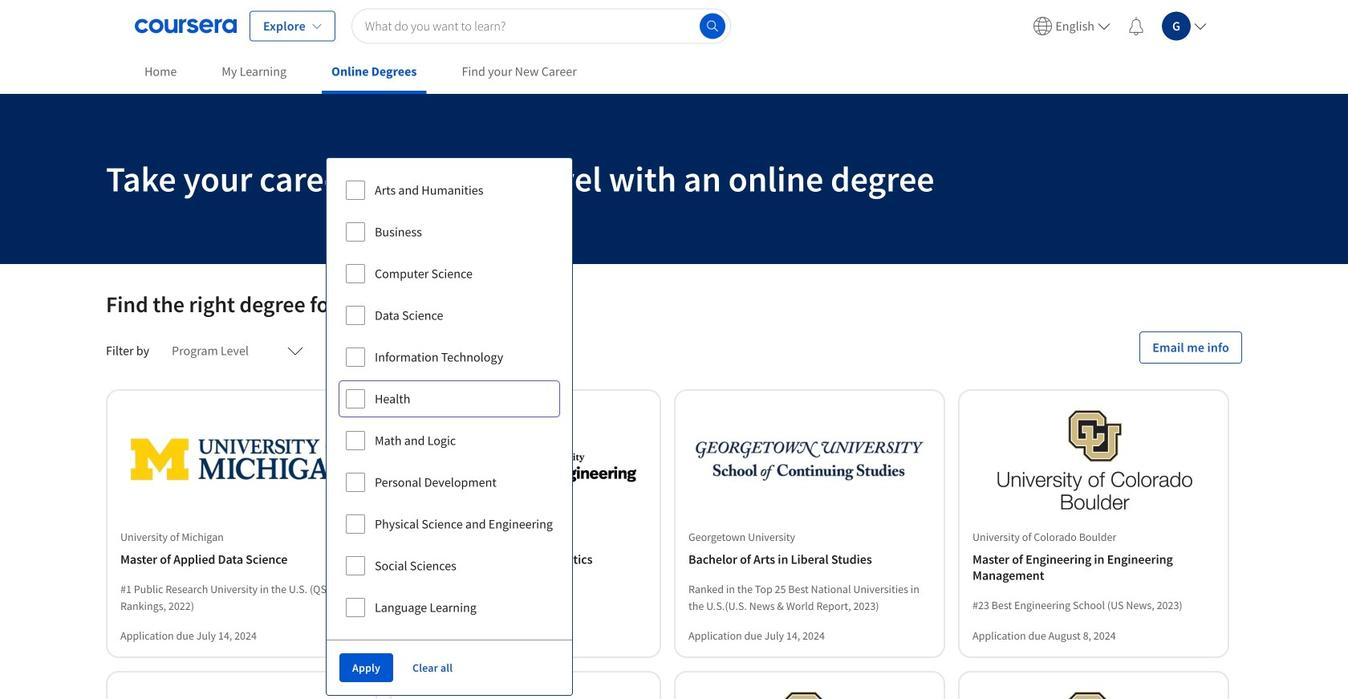 Task type: describe. For each thing, give the bounding box(es) containing it.
coursera image
[[135, 13, 237, 39]]

georgetown university logo image
[[695, 410, 925, 510]]

university of colorado boulder logo image
[[979, 410, 1209, 510]]

northeastern university  logo image
[[411, 410, 641, 510]]



Task type: vqa. For each thing, say whether or not it's contained in the screenshot.
PRACTICE
no



Task type: locate. For each thing, give the bounding box(es) containing it.
What do you want to learn? text field
[[352, 8, 731, 44]]

options list list box
[[327, 158, 572, 640]]

actions toolbar
[[327, 640, 572, 695]]

None search field
[[352, 8, 731, 44]]

university of michigan logo image
[[127, 410, 356, 510]]

menu
[[1027, 0, 1214, 52]]

menu item
[[1027, 7, 1117, 45]]



